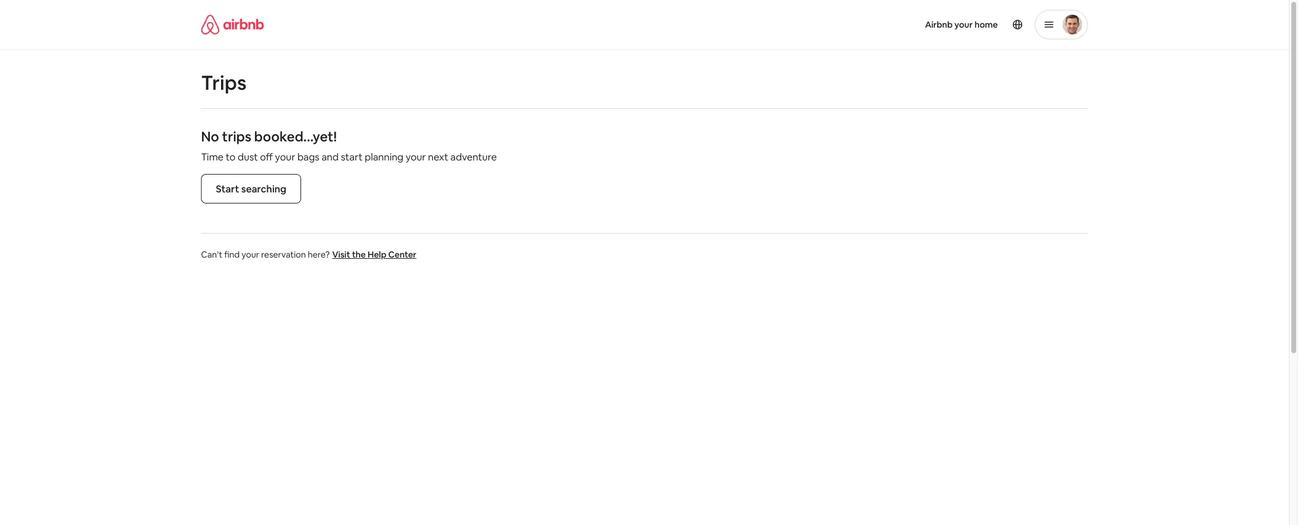 Task type: locate. For each thing, give the bounding box(es) containing it.
your
[[955, 19, 973, 30], [275, 151, 295, 163], [406, 151, 426, 163], [242, 249, 259, 261]]

trips
[[201, 70, 247, 95]]

can't find your reservation here? visit the help center
[[201, 249, 417, 261]]

your inside profile element
[[955, 19, 973, 30]]

can't
[[201, 249, 222, 261]]

airbnb
[[925, 19, 953, 30]]

airbnb your home link
[[918, 12, 1005, 38]]

the
[[352, 249, 366, 261]]

searching
[[241, 183, 286, 195]]

to
[[226, 151, 236, 163]]

home
[[975, 19, 998, 30]]

dust
[[238, 151, 258, 163]]

start
[[341, 151, 363, 163]]

bags
[[297, 151, 319, 163]]

no
[[201, 128, 219, 145]]

your right find
[[242, 249, 259, 261]]

your left home
[[955, 19, 973, 30]]

visit
[[332, 249, 350, 261]]

planning
[[365, 151, 404, 163]]



Task type: vqa. For each thing, say whether or not it's contained in the screenshot.
Can't
yes



Task type: describe. For each thing, give the bounding box(es) containing it.
start searching link
[[201, 174, 301, 204]]

off
[[260, 151, 273, 163]]

your right planning
[[406, 151, 426, 163]]

profile element
[[659, 0, 1088, 49]]

airbnb your home
[[925, 19, 998, 30]]

and
[[322, 151, 339, 163]]

start
[[216, 183, 239, 195]]

trips
[[222, 128, 251, 145]]

visit the help center link
[[332, 249, 417, 261]]

help center
[[368, 249, 417, 261]]

your right off
[[275, 151, 295, 163]]

booked...yet!
[[254, 128, 337, 145]]

reservation here?
[[261, 249, 330, 261]]

start searching
[[216, 183, 286, 195]]

find
[[224, 249, 240, 261]]

no trips booked...yet! time to dust off your bags and start planning your next adventure
[[201, 128, 497, 163]]

next adventure
[[428, 151, 497, 163]]

time
[[201, 151, 224, 163]]



